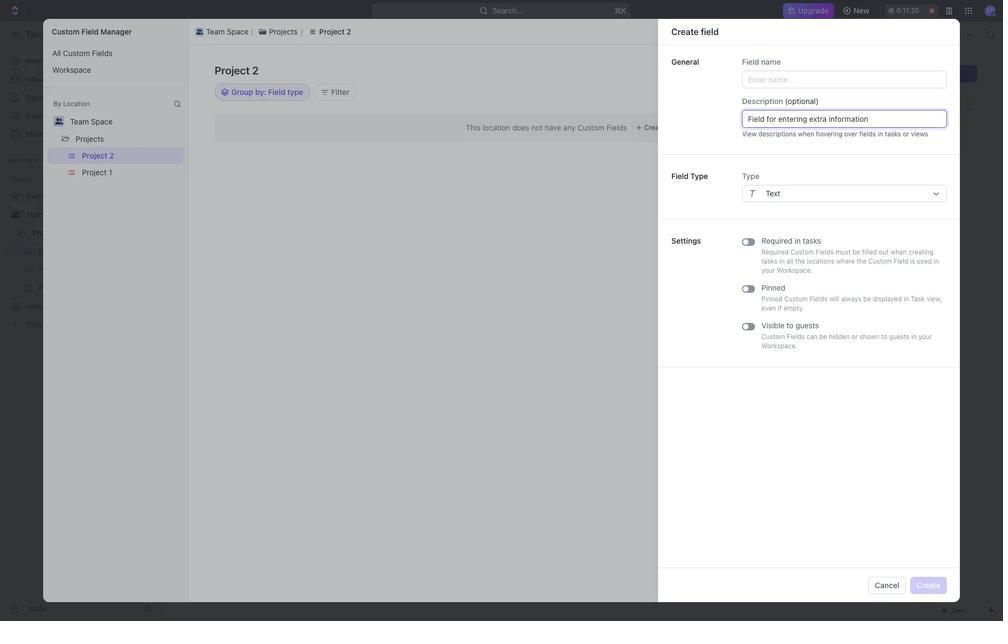 Task type: locate. For each thing, give the bounding box(es) containing it.
0 horizontal spatial when
[[798, 130, 815, 138]]

1 vertical spatial you
[[696, 180, 707, 188]]

any
[[563, 123, 576, 132]]

always
[[841, 295, 862, 303]]

21
[[862, 241, 869, 249], [862, 267, 869, 275]]

22 mins
[[861, 180, 885, 188]]

guests right the shown
[[889, 333, 910, 341]]

cancel button
[[869, 577, 906, 594]]

your up even
[[762, 267, 775, 275]]

name
[[761, 57, 781, 66]]

the right all
[[796, 257, 805, 265]]

1 horizontal spatial project 2 button
[[303, 25, 357, 38]]

0 vertical spatial 23
[[861, 103, 869, 111]]

1 required from the top
[[762, 236, 793, 245]]

1 vertical spatial complete
[[780, 267, 813, 275]]

2 horizontal spatial tasks
[[885, 130, 901, 138]]

2 pinned from the top
[[762, 295, 783, 303]]

send button
[[858, 566, 889, 583]]

1 changed from the top
[[709, 120, 736, 128]]

1 vertical spatial 21 mins
[[862, 267, 885, 275]]

1 the from the left
[[796, 257, 805, 265]]

hide inside dropdown button
[[876, 100, 892, 109]]

field left is
[[894, 257, 909, 265]]

home link
[[4, 52, 156, 70]]

1 vertical spatial progress
[[825, 223, 852, 231]]

1 vertical spatial task
[[911, 295, 925, 303]]

dashboards
[[26, 111, 68, 120]]

type button
[[742, 172, 947, 202]]

2 vertical spatial 23
[[861, 137, 869, 145]]

1 horizontal spatial do
[[839, 267, 847, 275]]

3 23 from the top
[[861, 137, 869, 145]]

in
[[878, 130, 884, 138], [782, 180, 788, 188], [818, 223, 823, 231], [795, 236, 801, 245], [782, 241, 788, 249], [780, 257, 785, 265], [934, 257, 939, 265], [904, 295, 909, 303], [912, 333, 917, 341]]

1 horizontal spatial to do
[[828, 267, 847, 275]]

do for 23
[[808, 120, 816, 128]]

team space /
[[181, 30, 231, 39]]

custom up empty.
[[785, 295, 808, 303]]

add up activity
[[926, 69, 940, 78]]

table
[[327, 100, 346, 109]]

0 vertical spatial guests
[[796, 321, 819, 330]]

1 vertical spatial pinned
[[762, 295, 783, 303]]

customize
[[912, 100, 950, 109]]

be down 11
[[864, 295, 871, 303]]

complete up all
[[780, 206, 813, 214]]

create one button
[[632, 121, 683, 134]]

0 vertical spatial when
[[798, 130, 815, 138]]

add left existing
[[792, 66, 806, 75]]

2 horizontal spatial /
[[280, 30, 282, 39]]

0 horizontal spatial field
[[701, 27, 719, 36]]

create
[[672, 27, 699, 36], [870, 66, 894, 75], [645, 124, 665, 132], [917, 581, 941, 590]]

tasks
[[885, 130, 901, 138], [803, 236, 821, 245], [762, 257, 778, 265]]

0 horizontal spatial to do
[[797, 120, 816, 128]]

inbox link
[[4, 71, 156, 88]]

when left hovering
[[798, 130, 815, 138]]

will
[[830, 295, 840, 303]]

type
[[691, 172, 708, 181], [742, 172, 760, 181]]

1 horizontal spatial projects link
[[184, 40, 212, 50]]

or inside visible to guests custom fields can be hidden or shown to guests in your workspace.
[[852, 333, 858, 341]]

to do up eloisefrancis23@gmail.
[[797, 120, 816, 128]]

0 vertical spatial 23 mins
[[861, 103, 885, 111]]

3 changed status from from the top
[[707, 206, 774, 214]]

2 21 mins from the top
[[862, 267, 885, 275]]

field up the all custom fields
[[81, 27, 99, 36]]

1 horizontal spatial guests
[[889, 333, 910, 341]]

1 horizontal spatial team space link
[[168, 28, 227, 41]]

to do for 21 mins
[[828, 267, 847, 275]]

1 vertical spatial team space
[[70, 117, 113, 126]]

be left filled
[[853, 248, 861, 256]]

0 vertical spatial progress
[[790, 180, 817, 188]]

to do for 23 mins
[[797, 120, 816, 128]]

1 mins from the top
[[870, 103, 885, 111]]

add description button
[[141, 417, 598, 435]]

custom up 'all'
[[52, 27, 79, 36]]

6 mins from the top
[[870, 267, 885, 275]]

add existing field button
[[786, 62, 860, 79]]

add for add task
[[926, 69, 940, 78]]

2
[[347, 27, 351, 36], [325, 30, 330, 39], [250, 40, 255, 50], [239, 64, 248, 82], [252, 64, 259, 77], [109, 151, 114, 160]]

create inside 'button'
[[917, 581, 941, 590]]

team space
[[206, 27, 249, 36], [70, 117, 113, 126], [26, 210, 68, 219]]

3 status from the top
[[737, 180, 756, 188]]

be inside visible to guests custom fields can be hidden or shown to guests in your workspace.
[[820, 333, 827, 341]]

changed
[[709, 120, 736, 128], [709, 163, 736, 171], [709, 180, 736, 188], [709, 206, 736, 214], [709, 241, 736, 249], [709, 267, 736, 275]]

None text field
[[742, 110, 947, 128]]

have
[[545, 123, 561, 132]]

custom down visible on the bottom of page
[[762, 333, 785, 341]]

do down where
[[839, 267, 847, 275]]

description
[[174, 421, 213, 430]]

4 status from the top
[[737, 206, 756, 214]]

task left view,
[[911, 295, 925, 303]]

1 from from the top
[[758, 120, 772, 128]]

task sidebar navigation tab list
[[905, 65, 929, 128]]

2 23 mins from the top
[[861, 120, 885, 128]]

team space right user group icon
[[26, 210, 68, 219]]

1 horizontal spatial add
[[792, 66, 806, 75]]

com
[[696, 137, 846, 154]]

task
[[942, 69, 958, 78], [911, 295, 925, 303]]

assignees
[[450, 126, 482, 134]]

0 vertical spatial you
[[696, 163, 707, 171]]

fields
[[92, 49, 113, 58], [607, 123, 627, 132], [816, 248, 834, 256], [810, 295, 828, 303], [787, 333, 805, 341]]

progress for 21 mins
[[790, 241, 817, 249]]

or left views
[[903, 130, 910, 138]]

0 vertical spatial list
[[193, 25, 940, 38]]

0 horizontal spatial projects button
[[71, 130, 109, 147]]

1 vertical spatial list
[[43, 45, 188, 78]]

0 horizontal spatial team space
[[26, 210, 68, 219]]

1 horizontal spatial type
[[742, 172, 760, 181]]

0 vertical spatial 21 mins
[[862, 241, 885, 249]]

0 vertical spatial team space link
[[168, 28, 227, 41]]

progress up all
[[790, 241, 817, 249]]

tasks up locations
[[803, 236, 821, 245]]

tree containing team space
[[4, 188, 156, 333]]

1 vertical spatial team space button
[[65, 113, 118, 130]]

0 horizontal spatial type
[[691, 172, 708, 181]]

3 you from the top
[[696, 241, 707, 249]]

0 vertical spatial required
[[762, 236, 793, 245]]

0 vertical spatial tasks
[[885, 130, 901, 138]]

tree inside sidebar navigation
[[4, 188, 156, 333]]

3 mins from the top
[[870, 137, 885, 145]]

do up eloisefrancis23@gmail.
[[808, 120, 816, 128]]

team space button
[[193, 25, 251, 38], [65, 113, 118, 130]]

by location
[[53, 100, 90, 108]]

field down created
[[742, 57, 760, 66]]

0 horizontal spatial team space link
[[26, 206, 154, 223]]

in progress for 21 mins
[[780, 241, 818, 249]]

this
[[466, 123, 481, 132]]

space inside sidebar navigation
[[47, 210, 68, 219]]

0 vertical spatial hide
[[876, 100, 892, 109]]

1 vertical spatial or
[[852, 333, 858, 341]]

2 vertical spatial 23 mins
[[861, 137, 885, 145]]

1 23 mins from the top
[[861, 103, 885, 111]]

0 vertical spatial to do
[[797, 120, 816, 128]]

tasks left all
[[762, 257, 778, 265]]

be right can
[[820, 333, 827, 341]]

0 horizontal spatial the
[[796, 257, 805, 265]]

team space up projects / project 2 at the left
[[206, 27, 249, 36]]

2 vertical spatial be
[[820, 333, 827, 341]]

0 vertical spatial team space
[[206, 27, 249, 36]]

your down view,
[[919, 333, 932, 341]]

2 vertical spatial in progress
[[780, 241, 818, 249]]

1 horizontal spatial hide
[[876, 100, 892, 109]]

create left one
[[645, 124, 665, 132]]

2 vertical spatial progress
[[790, 241, 817, 249]]

field name
[[742, 57, 781, 66]]

guests
[[796, 321, 819, 330], [889, 333, 910, 341]]

fields left will
[[810, 295, 828, 303]]

21 mins up 11 mins
[[862, 267, 885, 275]]

project 1
[[82, 168, 112, 177]]

2 mins from the top
[[870, 120, 885, 128]]

0 horizontal spatial project 2 link
[[223, 40, 255, 50]]

fields up locations
[[816, 248, 834, 256]]

must
[[836, 248, 851, 256]]

1 vertical spatial project 2 button
[[77, 147, 184, 164]]

or for guests
[[852, 333, 858, 341]]

1 horizontal spatial or
[[903, 130, 910, 138]]

1 horizontal spatial be
[[853, 248, 861, 256]]

0 horizontal spatial your
[[762, 267, 775, 275]]

create button
[[911, 577, 947, 594]]

17
[[785, 41, 791, 49]]

23 mins right over
[[861, 137, 885, 145]]

workspace.
[[777, 267, 813, 275], [762, 342, 798, 350]]

23 right search
[[861, 103, 869, 111]]

task sidebar content section
[[674, 59, 900, 595]]

1 vertical spatial 23 mins
[[861, 120, 885, 128]]

table link
[[325, 97, 346, 112]]

1 vertical spatial tasks
[[803, 236, 821, 245]]

project 2 button
[[303, 25, 357, 38], [77, 147, 184, 164]]

6 from from the top
[[758, 267, 772, 275]]

user group image
[[11, 211, 19, 218]]

0 horizontal spatial be
[[820, 333, 827, 341]]

progress up must
[[825, 223, 852, 231]]

field
[[701, 27, 719, 36], [838, 66, 854, 75], [913, 66, 929, 75]]

guests up can
[[796, 321, 819, 330]]

0 horizontal spatial task
[[911, 295, 925, 303]]

1 complete from the top
[[780, 206, 813, 214]]

2 vertical spatial you
[[696, 241, 707, 249]]

to do down where
[[828, 267, 847, 275]]

2 vertical spatial team space
[[26, 210, 68, 219]]

your inside required in tasks required custom fields must be filled out when creating tasks in all the locations where the custom field is used in your workspace.
[[762, 267, 775, 275]]

2 vertical spatial list
[[43, 147, 188, 181]]

1 vertical spatial your
[[919, 333, 932, 341]]

1 vertical spatial team space link
[[26, 206, 154, 223]]

21 up 11
[[862, 267, 869, 275]]

0 vertical spatial or
[[903, 130, 910, 138]]

1 vertical spatial workspace.
[[762, 342, 798, 350]]

task up customize
[[942, 69, 958, 78]]

tasks right the fields
[[885, 130, 901, 138]]

fields inside required in tasks required custom fields must be filled out when creating tasks in all the locations where the custom field is used in your workspace.
[[816, 248, 834, 256]]

2 complete from the top
[[780, 267, 813, 275]]

23 for from
[[861, 120, 869, 128]]

create up "general"
[[672, 27, 699, 36]]

filled
[[862, 248, 877, 256]]

1 vertical spatial hide
[[560, 126, 574, 134]]

1 horizontal spatial when
[[891, 248, 907, 256]]

field type
[[672, 172, 708, 181]]

2 changed status from from the top
[[707, 180, 774, 188]]

cancel
[[875, 581, 900, 590]]

project inside button
[[82, 168, 107, 177]]

this location does not have any custom fields
[[466, 123, 627, 132]]

add description
[[158, 421, 213, 430]]

views
[[911, 130, 929, 138]]

workspace. down all
[[777, 267, 813, 275]]

task inside pinned pinned custom fields will always be displayed in task view, even if empty.
[[911, 295, 925, 303]]

3 changed from the top
[[709, 180, 736, 188]]

custom inside button
[[63, 49, 90, 58]]

2 horizontal spatial add
[[926, 69, 940, 78]]

user group image
[[196, 29, 203, 34]]

0 vertical spatial team space button
[[193, 25, 251, 38]]

workspace. down visible on the bottom of page
[[762, 342, 798, 350]]

1 horizontal spatial field
[[838, 66, 854, 75]]

hovering
[[816, 130, 843, 138]]

1 vertical spatial projects button
[[71, 130, 109, 147]]

2 horizontal spatial be
[[864, 295, 871, 303]]

hide right not
[[560, 126, 574, 134]]

0 horizontal spatial or
[[852, 333, 858, 341]]

23 mins
[[861, 103, 885, 111], [861, 120, 885, 128], [861, 137, 885, 145]]

all custom fields button
[[47, 45, 184, 62]]

create right cancel
[[917, 581, 941, 590]]

1 vertical spatial be
[[864, 295, 871, 303]]

add left description
[[158, 421, 172, 430]]

created
[[709, 103, 732, 111]]

1 23 from the top
[[861, 103, 869, 111]]

to
[[782, 120, 790, 128], [798, 120, 806, 128], [818, 180, 825, 188], [818, 241, 825, 249], [813, 267, 821, 275], [830, 267, 837, 275], [787, 321, 794, 330], [882, 333, 888, 341]]

23 up the fields
[[861, 120, 869, 128]]

nov
[[771, 41, 783, 49]]

status
[[737, 120, 756, 128], [737, 163, 756, 171], [737, 180, 756, 188], [737, 206, 756, 214], [737, 241, 756, 249], [737, 267, 756, 275]]

23 right over
[[861, 137, 869, 145]]

0 vertical spatial task
[[942, 69, 958, 78]]

field inside required in tasks required custom fields must be filled out when creating tasks in all the locations where the custom field is used in your workspace.
[[894, 257, 909, 265]]

be for custom
[[864, 295, 871, 303]]

tree
[[4, 188, 156, 333]]

list
[[193, 25, 940, 38], [43, 45, 188, 78], [43, 147, 188, 181]]

1 vertical spatial to do
[[828, 267, 847, 275]]

fields up workspace button
[[92, 49, 113, 58]]

in progress up all
[[780, 241, 818, 249]]

custom field manager
[[52, 27, 132, 36]]

subtasks
[[184, 460, 221, 470]]

23 mins up the fields
[[861, 120, 885, 128]]

spaces
[[9, 175, 31, 183]]

0 horizontal spatial do
[[808, 120, 816, 128]]

1 21 mins from the top
[[862, 241, 885, 249]]

fields left can
[[787, 333, 805, 341]]

1 horizontal spatial tasks
[[803, 236, 821, 245]]

in progress up must
[[816, 223, 852, 231]]

required
[[762, 236, 793, 245], [762, 248, 789, 256]]

existing
[[808, 66, 836, 75]]

when right out
[[891, 248, 907, 256]]

2 horizontal spatial projects link
[[233, 28, 278, 41]]

4 from from the top
[[758, 206, 772, 214]]

creating
[[909, 248, 934, 256]]

do for 21
[[839, 267, 847, 275]]

2 type from the left
[[742, 172, 760, 181]]

be
[[853, 248, 861, 256], [864, 295, 871, 303], [820, 333, 827, 341]]

21 mins right must
[[862, 241, 885, 249]]

can
[[807, 333, 818, 341]]

2 you from the top
[[696, 180, 707, 188]]

projects inside tree
[[32, 228, 61, 237]]

create left new
[[870, 66, 894, 75]]

field for add existing field
[[838, 66, 854, 75]]

list
[[242, 100, 255, 109]]

be inside required in tasks required custom fields must be filled out when creating tasks in all the locations where the custom field is used in your workspace.
[[853, 248, 861, 256]]

you for 22 mins
[[696, 180, 707, 188]]

team space down location
[[70, 117, 113, 126]]

0 vertical spatial pinned
[[762, 283, 786, 292]]

eloisefrancis23@gmail. com
[[696, 137, 846, 154]]

1 horizontal spatial team space button
[[193, 25, 251, 38]]

0 vertical spatial workspace.
[[777, 267, 813, 275]]

1 vertical spatial when
[[891, 248, 907, 256]]

in progress down eloisefrancis23@gmail.
[[780, 180, 818, 188]]

1 horizontal spatial task
[[942, 69, 958, 78]]

the down filled
[[857, 257, 867, 265]]

21 left out
[[862, 241, 869, 249]]

hide up the fields
[[876, 100, 892, 109]]

progress down eloisefrancis23@gmail.
[[790, 180, 817, 188]]

2 23 from the top
[[861, 120, 869, 128]]

23 mins for from
[[861, 120, 885, 128]]

1 vertical spatial 21
[[862, 267, 869, 275]]

1 pinned from the top
[[762, 283, 786, 292]]

is
[[911, 257, 916, 265]]

0 horizontal spatial projects link
[[32, 224, 126, 242]]

list containing team space
[[193, 25, 940, 38]]

location
[[63, 100, 90, 108]]

or left the shown
[[852, 333, 858, 341]]

team space button down location
[[65, 113, 118, 130]]

1 vertical spatial in progress
[[816, 223, 852, 231]]

team space button up projects / project 2 at the left
[[193, 25, 251, 38]]

custom up the workspace
[[63, 49, 90, 58]]

create for one
[[645, 124, 665, 132]]

complete down all
[[780, 267, 813, 275]]

all custom fields
[[52, 49, 113, 58]]

field
[[81, 27, 99, 36], [742, 57, 760, 66], [672, 172, 689, 181], [894, 257, 909, 265]]

1 horizontal spatial projects button
[[253, 25, 303, 38]]

Enter name... text field
[[742, 71, 947, 88]]

2 21 from the top
[[862, 267, 869, 275]]

pinned pinned custom fields will always be displayed in task view, even if empty.
[[762, 283, 942, 312]]

be inside pinned pinned custom fields will always be displayed in task view, even if empty.
[[864, 295, 871, 303]]

23 mins right search
[[861, 103, 885, 111]]

1 horizontal spatial the
[[857, 257, 867, 265]]

0 horizontal spatial add
[[158, 421, 172, 430]]

0 vertical spatial 21
[[862, 241, 869, 249]]



Task type: describe. For each thing, give the bounding box(es) containing it.
add for add existing field
[[792, 66, 806, 75]]

visible
[[762, 321, 785, 330]]

create new field
[[870, 66, 929, 75]]

added
[[723, 137, 742, 145]]

1 horizontal spatial project 2 link
[[284, 28, 332, 41]]

2 changed from the top
[[709, 163, 736, 171]]

0 horizontal spatial /
[[217, 40, 219, 50]]

list link
[[240, 97, 255, 112]]

inbox
[[26, 74, 45, 84]]

create new field button
[[864, 62, 935, 79]]

eloisefrancis23@gmail.
[[772, 137, 846, 145]]

even
[[762, 304, 776, 312]]

in inside visible to guests custom fields can be hidden or shown to guests in your workspace.
[[912, 333, 917, 341]]

add for add description
[[158, 421, 172, 430]]

task inside button
[[942, 69, 958, 78]]

customize button
[[898, 97, 953, 112]]

board
[[201, 100, 222, 109]]

your inside visible to guests custom fields can be hidden or shown to guests in your workspace.
[[919, 333, 932, 341]]

shown
[[860, 333, 880, 341]]

custom inside visible to guests custom fields can be hidden or shown to guests in your workspace.
[[762, 333, 785, 341]]

all
[[52, 49, 61, 58]]

0 horizontal spatial project 2 button
[[77, 147, 184, 164]]

one
[[667, 124, 679, 132]]

2 the from the left
[[857, 257, 867, 265]]

⌘k
[[615, 6, 627, 15]]

hide button
[[863, 97, 895, 112]]

projects inside list
[[269, 27, 298, 36]]

attachments button
[[137, 488, 601, 514]]

used
[[917, 257, 932, 265]]

docs
[[26, 93, 44, 102]]

share
[[802, 40, 823, 50]]

fields left the create one button
[[607, 123, 627, 132]]

1 you from the top
[[696, 163, 707, 171]]

manager
[[101, 27, 132, 36]]

custom up all
[[791, 248, 814, 256]]

0 horizontal spatial tasks
[[762, 257, 778, 265]]

general
[[672, 57, 699, 66]]

projects / project 2
[[184, 40, 255, 50]]

descriptions
[[759, 130, 797, 138]]

team inside team space link
[[26, 210, 45, 219]]

custom inside pinned pinned custom fields will always be displayed in task view, even if empty.
[[785, 295, 808, 303]]

when inside required in tasks required custom fields must be filled out when creating tasks in all the locations where the custom field is used in your workspace.
[[891, 248, 907, 256]]

or for when
[[903, 130, 910, 138]]

favorites button
[[4, 154, 41, 167]]

by
[[53, 100, 61, 108]]

calendar link
[[273, 97, 307, 112]]

where
[[837, 257, 855, 265]]

field down one
[[672, 172, 689, 181]]

activity
[[907, 85, 928, 91]]

1 horizontal spatial team space
[[70, 117, 113, 126]]

4 changed status from from the top
[[707, 241, 774, 249]]

fields inside button
[[92, 49, 113, 58]]

add task
[[926, 69, 958, 78]]

3 23 mins from the top
[[861, 137, 885, 145]]

workspace. inside required in tasks required custom fields must be filled out when creating tasks in all the locations where the custom field is used in your workspace.
[[777, 267, 813, 275]]

23 for task
[[861, 103, 869, 111]]

workspace. inside visible to guests custom fields can be hidden or shown to guests in your workspace.
[[762, 342, 798, 350]]

2 status from the top
[[737, 163, 756, 171]]

you for 21 mins
[[696, 241, 707, 249]]

team space inside sidebar navigation
[[26, 210, 68, 219]]

1 status from the top
[[737, 120, 756, 128]]

created on nov 17
[[735, 41, 791, 49]]

fields inside pinned pinned custom fields will always be displayed in task view, even if empty.
[[810, 295, 828, 303]]

upgrade link
[[783, 3, 835, 18]]

3 from from the top
[[758, 180, 772, 188]]

0:11:20 button
[[885, 4, 939, 17]]

create field
[[672, 27, 719, 36]]

0 vertical spatial projects button
[[253, 25, 303, 38]]

view,
[[927, 295, 942, 303]]

(optional)
[[785, 97, 819, 106]]

in inside pinned pinned custom fields will always be displayed in task view, even if empty.
[[904, 295, 909, 303]]

6 changed from the top
[[709, 267, 736, 275]]

4 changed from the top
[[709, 206, 736, 214]]

list containing all custom fields
[[43, 45, 188, 78]]

settings
[[672, 236, 701, 245]]

required in tasks required custom fields must be filled out when creating tasks in all the locations where the custom field is used in your workspace.
[[762, 236, 939, 275]]

created
[[735, 41, 760, 49]]

add task button
[[919, 65, 965, 83]]

view
[[742, 130, 757, 138]]

5 from from the top
[[758, 241, 772, 249]]

share button
[[796, 37, 829, 54]]

0 horizontal spatial guests
[[796, 321, 819, 330]]

location
[[483, 123, 510, 132]]

send
[[864, 570, 883, 579]]

assignees button
[[436, 124, 486, 137]]

this
[[734, 103, 745, 111]]

team inside list
[[206, 27, 225, 36]]

hidden
[[829, 333, 850, 341]]

be for guests
[[820, 333, 827, 341]]

search button
[[818, 97, 861, 112]]

5 status from the top
[[737, 241, 756, 249]]

watcher:
[[744, 137, 771, 145]]

22
[[861, 180, 869, 188]]

created this task
[[707, 103, 760, 111]]

Edit task name text field
[[137, 299, 601, 320]]

visible to guests custom fields can be hidden or shown to guests in your workspace.
[[762, 321, 932, 350]]

if
[[778, 304, 782, 312]]

Type text field
[[766, 186, 928, 202]]

new
[[896, 66, 911, 75]]

4 mins from the top
[[870, 180, 885, 188]]

create one
[[645, 124, 679, 132]]

5 changed status from from the top
[[707, 267, 774, 275]]

in progress for 22 mins
[[780, 180, 818, 188]]

8686faf0v
[[181, 279, 215, 287]]

type inside dropdown button
[[742, 172, 760, 181]]

create for field
[[672, 27, 699, 36]]

2 required from the top
[[762, 248, 789, 256]]

description (optional)
[[742, 97, 819, 106]]

fields inside visible to guests custom fields can be hidden or shown to guests in your workspace.
[[787, 333, 805, 341]]

on
[[761, 41, 769, 49]]

1
[[109, 168, 112, 177]]

invite
[[28, 604, 47, 613]]

favorites
[[9, 156, 37, 165]]

custom down out
[[869, 257, 892, 265]]

2 horizontal spatial team space
[[206, 27, 249, 36]]

empty.
[[784, 304, 804, 312]]

0 vertical spatial project 2 button
[[303, 25, 357, 38]]

fields
[[860, 130, 876, 138]]

not
[[532, 123, 543, 132]]

hide button
[[556, 124, 579, 137]]

5 changed from the top
[[709, 241, 736, 249]]

field for create new field
[[913, 66, 929, 75]]

workspace button
[[47, 62, 184, 78]]

progress for 22 mins
[[790, 180, 817, 188]]

2 from from the top
[[758, 163, 772, 171]]

sidebar navigation
[[0, 22, 161, 622]]

home
[[26, 56, 47, 65]]

5 mins from the top
[[870, 241, 885, 249]]

1 21 from the top
[[862, 241, 869, 249]]

1 changed status from from the top
[[707, 120, 774, 128]]

task
[[747, 103, 760, 111]]

view descriptions when hovering over fields in tasks or views
[[742, 130, 929, 138]]

search...
[[493, 6, 524, 15]]

board link
[[199, 97, 222, 112]]

new
[[854, 6, 870, 15]]

list containing project 2
[[43, 147, 188, 181]]

does
[[513, 123, 530, 132]]

1 vertical spatial guests
[[889, 333, 910, 341]]

locations
[[807, 257, 835, 265]]

1 horizontal spatial /
[[229, 30, 231, 39]]

11 mins
[[863, 284, 885, 292]]

1 type from the left
[[691, 172, 708, 181]]

Search tasks... text field
[[869, 122, 977, 139]]

0 horizontal spatial team space button
[[65, 113, 118, 130]]

23 mins for task
[[861, 103, 885, 111]]

7 mins from the top
[[870, 284, 885, 292]]

add existing field
[[792, 66, 854, 75]]

hide inside button
[[560, 126, 574, 134]]

6 status from the top
[[737, 267, 756, 275]]

project 1 button
[[77, 164, 184, 181]]

create for new
[[870, 66, 894, 75]]

calendar
[[275, 100, 307, 109]]

custom right any
[[578, 123, 605, 132]]



Task type: vqa. For each thing, say whether or not it's contained in the screenshot.
third from from the bottom of the Task sidebar content section
yes



